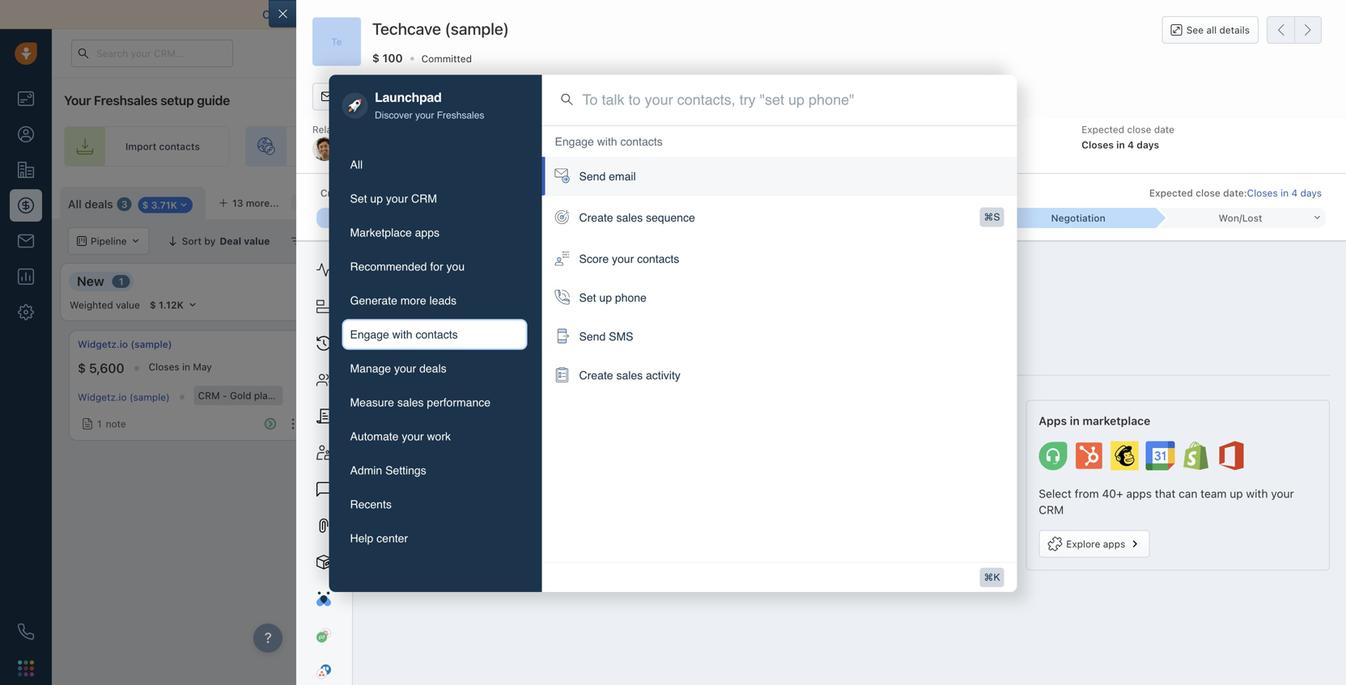 Task type: describe. For each thing, give the bounding box(es) containing it.
freshworks switcher image
[[18, 661, 34, 677]]

0 vertical spatial techcave (sample) link
[[569, 139, 659, 150]]

mar
[[443, 361, 461, 373]]

gold for $ 5,600
[[230, 390, 251, 402]]

ago
[[398, 189, 412, 198]]

all inside all button
[[350, 158, 363, 171]]

help
[[350, 532, 374, 545]]

crm inside select from 40+ apps that can team up with your crm
[[1039, 504, 1064, 517]]

send for send sms
[[579, 330, 606, 343]]

in right the date:
[[1281, 187, 1289, 199]]

create sales sequence inside list of options "list box"
[[579, 211, 695, 224]]

0 horizontal spatial techcave
[[372, 19, 441, 38]]

apps down products
[[493, 415, 519, 428]]

activity
[[646, 369, 681, 382]]

setup
[[160, 93, 194, 108]]

work
[[427, 430, 451, 443]]

0 horizontal spatial days
[[999, 48, 1019, 58]]

up inside select from 40+ apps that can team up with your crm
[[1230, 488, 1244, 501]]

1 down $ 3,200
[[1122, 419, 1127, 430]]

date:
[[1224, 187, 1248, 199]]

(sample) down 3,200
[[1149, 392, 1189, 403]]

⌘ for ⌘ k
[[984, 572, 994, 584]]

sales activities
[[692, 91, 760, 103]]

2-
[[574, 8, 586, 21]]

1 widgetz.io (sample) link from the top
[[78, 338, 172, 352]]

your for your trial ends in 21 days
[[913, 48, 932, 58]]

view apps
[[391, 539, 438, 550]]

sales inside button
[[397, 396, 424, 409]]

set for set up phone
[[579, 292, 596, 305]]

admin settings button
[[342, 455, 528, 486]]

crm inside button
[[411, 192, 437, 205]]

from
[[1075, 488, 1099, 501]]

invite your team
[[516, 141, 591, 152]]

⌘ o
[[296, 198, 315, 209]]

contact
[[350, 124, 385, 135]]

may
[[193, 361, 212, 373]]

enable
[[535, 8, 571, 21]]

admin settings
[[350, 464, 426, 477]]

admin
[[350, 464, 382, 477]]

more...
[[246, 198, 279, 209]]

bring
[[307, 141, 332, 152]]

recents
[[350, 498, 392, 511]]

your inside create quotes and proposals based on the deals in your crm
[[382, 504, 405, 517]]

2 widgetz.io (sample) from the top
[[78, 392, 170, 403]]

settings
[[385, 464, 426, 477]]

(sample) down manage
[[316, 390, 356, 402]]

related contact
[[312, 124, 385, 135]]

with inside select from 40+ apps that can team up with your crm
[[1247, 488, 1268, 501]]

1 widgetz.io (sample) from the top
[[78, 339, 172, 350]]

help center button
[[342, 523, 528, 554]]

⌘ s
[[984, 212, 1000, 223]]

email inside list of options "list box"
[[609, 170, 636, 183]]

all deals 3
[[68, 198, 128, 211]]

related for related account techcave (sample)
[[569, 124, 604, 135]]

invite
[[516, 141, 542, 152]]

2 acme from the top
[[341, 390, 367, 402]]

explore
[[1067, 539, 1101, 550]]

pipeline
[[1218, 141, 1255, 152]]

container_wx8msf4aqz5i3rn1 image inside 1 filter applied button
[[291, 236, 302, 247]]

score
[[579, 253, 609, 266]]

see
[[1187, 24, 1204, 36]]

closes left may
[[149, 361, 180, 373]]

0 horizontal spatial team
[[568, 141, 591, 152]]

2 acme inc (sample) link from the top
[[341, 390, 426, 402]]

0 vertical spatial and
[[512, 8, 532, 21]]

expected close date closes in 4 days
[[1082, 124, 1175, 150]]

To talk to your contacts, try "set up phone" field
[[583, 89, 998, 110]]

contacts inside "button"
[[416, 328, 458, 341]]

in left mar
[[432, 361, 440, 373]]

your inside list of options "list box"
[[612, 253, 634, 266]]

date
[[1155, 124, 1175, 135]]

expected for expected close date
[[1082, 124, 1125, 135]]

(sample) up manage your deals
[[387, 339, 428, 350]]

the
[[587, 488, 604, 501]]

1 vertical spatial and
[[1166, 236, 1184, 247]]

21
[[987, 48, 997, 58]]

create sales activity
[[579, 369, 681, 382]]

2 inc from the top
[[369, 390, 383, 402]]

mailbox
[[337, 8, 379, 21]]

trello
[[735, 311, 760, 323]]

with inside "button"
[[392, 328, 413, 341]]

⌘ k
[[984, 572, 1000, 584]]

in inside expected close date closes in 4 days
[[1117, 139, 1125, 150]]

manage
[[350, 362, 391, 375]]

2 vertical spatial techcave
[[1103, 392, 1146, 403]]

in inside "link"
[[334, 141, 343, 152]]

1 vertical spatial $ 100
[[341, 361, 375, 376]]

1 inside 1 filter applied button
[[309, 236, 314, 247]]

import deals
[[1165, 195, 1224, 206]]

1 inc from the top
[[370, 339, 384, 350]]

engage inside list of options "list box"
[[555, 135, 594, 148]]

container_wx8msf4aqz5i3rn1 image inside all deal owners button
[[396, 236, 408, 247]]

marketplace
[[1083, 415, 1151, 428]]

connect your mailbox to improve deliverability and enable 2-way sync of email conversations.
[[262, 8, 762, 21]]

help center
[[350, 532, 408, 545]]

your inside launchpad discover your freshsales
[[415, 110, 434, 121]]

import for import contacts
[[126, 141, 156, 152]]

close image
[[1322, 11, 1330, 19]]

products
[[470, 390, 511, 402]]

close for date
[[1128, 124, 1152, 135]]

⌘ for ⌘ s
[[984, 212, 994, 223]]

asana
[[577, 311, 605, 323]]

$ for techcave (sample)
[[1103, 361, 1111, 376]]

all for deals
[[68, 198, 82, 211]]

negotiation link
[[990, 208, 1158, 228]]

view apps button
[[382, 531, 462, 558]]

2 acme inc (sample) from the top
[[341, 390, 426, 402]]

engage with contacts button
[[342, 319, 528, 350]]

plan for 5,600
[[254, 390, 274, 402]]

1 vertical spatial 100
[[352, 361, 375, 376]]

1 horizontal spatial techcave (sample) link
[[1103, 392, 1189, 403]]

list of options list box
[[542, 126, 1017, 395]]

call
[[403, 91, 420, 103]]

2 note from the left
[[1131, 419, 1151, 430]]

add product button
[[792, 83, 882, 111]]

demo
[[851, 274, 887, 289]]

tab list containing all
[[342, 149, 528, 554]]

k
[[994, 572, 1000, 584]]

measure sales performance button
[[342, 387, 528, 418]]

phone element
[[10, 616, 42, 649]]

performance
[[427, 396, 491, 409]]

crm - gold plan monthly (sa
[[1217, 390, 1347, 402]]

your trial ends in 21 days
[[913, 48, 1019, 58]]

engage with contacts heading inside list of options "list box"
[[555, 134, 663, 150]]

phone
[[615, 292, 647, 305]]

up for set up your sales pipeline
[[1153, 141, 1165, 152]]

send sms
[[579, 330, 634, 343]]

/
[[1240, 213, 1243, 224]]

(sample) down closes in may at the left of the page
[[130, 392, 170, 403]]

(sample) up closes in may at the left of the page
[[131, 339, 172, 350]]

see all details
[[1187, 24, 1250, 36]]

1 right new
[[119, 276, 124, 287]]

quotas and forecasting
[[1130, 236, 1241, 247]]

$ 5,600
[[78, 361, 124, 376]]

create inside create quotes and proposals based on the deals in your crm
[[382, 488, 417, 501]]

$ 100 inside techcave (sample) dialog
[[372, 51, 403, 65]]

related account techcave (sample)
[[569, 124, 659, 150]]

sms
[[609, 330, 634, 343]]

engage inside "button"
[[350, 328, 389, 341]]

score your contacts
[[579, 253, 680, 266]]

40+
[[1102, 488, 1124, 501]]

email
[[337, 91, 361, 103]]

1 down $ 5,600
[[97, 419, 102, 430]]

monthly for 5,600
[[276, 390, 313, 402]]

2 1 note from the left
[[1122, 419, 1151, 430]]

lost
[[1243, 213, 1263, 224]]

all button
[[342, 149, 528, 180]]

crm - gold plan monthly (sample)
[[198, 390, 356, 402]]

in right apps
[[1070, 415, 1080, 428]]

won / lost
[[1219, 213, 1263, 224]]

1 acme inc (sample) from the top
[[341, 339, 428, 350]]

set up your crm button
[[342, 183, 528, 214]]

deals inside manage your deals button
[[420, 362, 447, 375]]

$ for widgetz.io (sample)
[[78, 361, 86, 376]]

jira
[[419, 311, 436, 323]]

days for expected close date: closes in 4 days
[[1301, 187, 1322, 199]]

in left may
[[182, 361, 190, 373]]

closes up 'lost'
[[1248, 187, 1278, 199]]

discovery
[[601, 274, 662, 289]]

generate more leads button
[[342, 285, 528, 316]]

set up your sales pipeline
[[1135, 141, 1255, 152]]

measure sales performance
[[350, 396, 491, 409]]

press-command-k-to-open-and-close element
[[980, 568, 1004, 588]]

negotiation
[[1052, 213, 1106, 224]]

marketplace apps
[[350, 226, 440, 239]]

closes in mar
[[399, 361, 461, 373]]

techcave (sample) inside dialog
[[372, 19, 509, 38]]

13 more... button
[[210, 192, 288, 215]]

recommended
[[350, 260, 427, 273]]

apps down qualification link
[[511, 257, 544, 275]]

marketplace
[[350, 226, 412, 239]]

create quotes and proposals based on the deals in your crm
[[382, 488, 647, 517]]

with inside list of options "list box"
[[597, 135, 617, 148]]

connect
[[262, 8, 308, 21]]

set for set up your crm
[[350, 192, 367, 205]]

(sample) inside 'related account techcave (sample)'
[[616, 139, 659, 150]]

all deal owners
[[414, 236, 485, 247]]

apps inside marketplace apps button
[[415, 226, 440, 239]]

connect your mailbox link
[[262, 8, 382, 21]]

recents button
[[342, 489, 528, 520]]

(sample) up committed
[[445, 19, 509, 38]]

marketplace apps button
[[342, 217, 528, 248]]



Task type: locate. For each thing, give the bounding box(es) containing it.
import for import deals
[[1165, 195, 1196, 206]]

0 horizontal spatial 100
[[352, 361, 375, 376]]

see all details button
[[1163, 16, 1259, 44]]

deals inside import deals button
[[1199, 195, 1224, 206]]

can
[[1179, 488, 1198, 501]]

apps left that
[[1127, 488, 1152, 501]]

1 - from the left
[[223, 390, 227, 402]]

0 vertical spatial techcave (sample)
[[372, 19, 509, 38]]

sales owner
[[825, 124, 881, 135]]

automate your work
[[350, 430, 451, 443]]

set for set up your sales pipeline
[[1135, 141, 1150, 152]]

management for project
[[420, 257, 507, 275]]

0 horizontal spatial techcave (sample) link
[[569, 139, 659, 150]]

0 vertical spatial your
[[913, 48, 932, 58]]

inc down manage
[[369, 390, 383, 402]]

send down asana
[[579, 330, 606, 343]]

explore apps button
[[1039, 531, 1150, 558]]

1 acme inc (sample) link from the top
[[341, 338, 428, 352]]

apps inside the explore apps button
[[1104, 539, 1126, 550]]

1 left filter
[[309, 236, 314, 247]]

1 widgetz.io from the top
[[78, 339, 128, 350]]

days down date
[[1137, 139, 1160, 150]]

import deals group
[[1143, 187, 1259, 215]]

leads up the jira
[[430, 294, 457, 307]]

import down your freshsales setup guide at the left top of the page
[[126, 141, 156, 152]]

engage with contacts inside "button"
[[350, 328, 458, 341]]

1 note
[[97, 419, 126, 430], [1122, 419, 1151, 430]]

your inside button
[[386, 192, 408, 205]]

0 vertical spatial widgetz.io
[[78, 339, 128, 350]]

2 vertical spatial ⌘
[[984, 572, 994, 584]]

0 horizontal spatial sequence
[[646, 211, 695, 224]]

send email
[[579, 170, 636, 183]]

website
[[345, 141, 382, 152]]

1 acme from the top
[[341, 339, 367, 350]]

apps down set up your crm button
[[415, 226, 440, 239]]

your
[[311, 8, 334, 21], [415, 110, 434, 121], [544, 141, 565, 152], [1167, 141, 1188, 152], [386, 192, 408, 205], [612, 253, 634, 266], [394, 362, 416, 375], [402, 430, 424, 443], [1272, 488, 1295, 501], [382, 504, 405, 517]]

your for your freshsales setup guide
[[64, 93, 91, 108]]

add inside button
[[817, 91, 835, 103]]

techcave (sample) link down account
[[569, 139, 659, 150]]

$
[[372, 51, 380, 65], [78, 361, 86, 376], [341, 361, 349, 376], [1103, 361, 1111, 376]]

2 send from the top
[[579, 330, 606, 343]]

phone image
[[18, 624, 34, 641]]

close for date:
[[1196, 187, 1221, 199]]

⌘ inside "press-command-k-to-open-and-close" element
[[984, 572, 994, 584]]

send
[[579, 170, 606, 183], [579, 330, 606, 343]]

expected inside expected close date closes in 4 days
[[1082, 124, 1125, 135]]

note down 3,200
[[1131, 419, 1151, 430]]

0 vertical spatial inc
[[370, 339, 384, 350]]

1 vertical spatial sequence
[[646, 211, 695, 224]]

0 horizontal spatial related
[[312, 124, 347, 135]]

freshsales up import contacts link
[[94, 93, 157, 108]]

set inside set up your crm button
[[350, 192, 367, 205]]

set up asana
[[579, 292, 596, 305]]

⌘ for ⌘ o
[[296, 198, 305, 209]]

team inside select from 40+ apps that can team up with your crm
[[1201, 488, 1227, 501]]

crm inside create quotes and proposals based on the deals in your crm
[[408, 504, 433, 517]]

plan for 3,200
[[1273, 390, 1293, 402]]

$ 100 up call button at the top left
[[372, 51, 403, 65]]

up inside list of options "list box"
[[600, 292, 612, 305]]

⌘
[[296, 198, 305, 209], [984, 212, 994, 223], [984, 572, 994, 584]]

0 vertical spatial widgetz.io (sample) link
[[78, 338, 172, 352]]

deals up "won" on the top of page
[[1199, 195, 1224, 206]]

2 widgetz.io (sample) link from the top
[[78, 392, 170, 403]]

related inside 'related account techcave (sample)'
[[569, 124, 604, 135]]

4 for expected close date closes in 4 days
[[1128, 139, 1135, 150]]

0 horizontal spatial -
[[223, 390, 227, 402]]

4
[[1128, 139, 1135, 150], [1292, 187, 1298, 199]]

1 vertical spatial ⌘
[[984, 212, 994, 223]]

manage your deals button
[[342, 353, 528, 384]]

1 vertical spatial 4
[[1292, 187, 1298, 199]]

$ for acme inc (sample)
[[341, 361, 349, 376]]

up for set up your crm
[[370, 192, 383, 205]]

qualification
[[544, 213, 603, 224]]

up inside button
[[370, 192, 383, 205]]

apps
[[415, 226, 440, 239], [511, 257, 544, 275], [493, 415, 519, 428], [1127, 488, 1152, 501], [416, 539, 438, 550], [1104, 539, 1126, 550]]

widgetz.io up $ 5,600
[[78, 339, 128, 350]]

1 horizontal spatial monthly
[[1296, 390, 1332, 402]]

all deals link
[[68, 196, 113, 213]]

1 horizontal spatial note
[[1131, 419, 1151, 430]]

0 horizontal spatial your
[[64, 93, 91, 108]]

you
[[447, 260, 465, 273]]

1 horizontal spatial techcave
[[569, 139, 614, 150]]

close left date
[[1128, 124, 1152, 135]]

acme inc (sample) link up the quote
[[341, 390, 426, 402]]

leads down discover
[[384, 141, 409, 152]]

0 horizontal spatial expected
[[1082, 124, 1125, 135]]

all
[[350, 158, 363, 171], [68, 198, 82, 211], [414, 236, 426, 247]]

techcave inside 'related account techcave (sample)'
[[569, 139, 614, 150]]

0 right demo
[[902, 276, 908, 287]]

1 vertical spatial your
[[64, 93, 91, 108]]

0 horizontal spatial 4
[[1128, 139, 1135, 150]]

and left enable
[[512, 8, 532, 21]]

1 horizontal spatial days
[[1137, 139, 1160, 150]]

ends
[[954, 48, 974, 58]]

1 related from the left
[[312, 124, 347, 135]]

0
[[676, 276, 683, 287], [902, 276, 908, 287]]

in left the set up your sales pipeline on the top right
[[1117, 139, 1125, 150]]

1 horizontal spatial all
[[350, 158, 363, 171]]

2 - from the left
[[1242, 390, 1246, 402]]

new
[[77, 274, 104, 289]]

100 up call button at the top left
[[383, 51, 403, 65]]

all up recommended for you
[[414, 236, 426, 247]]

1 vertical spatial sales
[[825, 124, 850, 135]]

note down 5,600 at bottom left
[[106, 419, 126, 430]]

engage with contacts heading
[[555, 134, 663, 150], [555, 134, 663, 150]]

1 horizontal spatial import
[[1165, 195, 1196, 206]]

techcave (sample)
[[372, 19, 509, 38], [1103, 392, 1189, 403]]

0 horizontal spatial techcave (sample)
[[372, 19, 509, 38]]

expected close date: closes in 4 days
[[1150, 187, 1322, 199]]

sequence inside list of options "list box"
[[646, 211, 695, 224]]

0 vertical spatial widgetz.io (sample)
[[78, 339, 172, 350]]

widgetz.io (sample) down 5,600 at bottom left
[[78, 392, 170, 403]]

1 gold from the left
[[230, 390, 251, 402]]

0 vertical spatial days
[[999, 48, 1019, 58]]

management down performance
[[418, 415, 490, 428]]

freshsales
[[94, 93, 157, 108], [437, 110, 485, 121]]

sequence up score your contacts
[[646, 211, 695, 224]]

2 plan from the left
[[1273, 390, 1293, 402]]

sales left the owner
[[825, 124, 850, 135]]

1 horizontal spatial container_wx8msf4aqz5i3rn1 image
[[682, 350, 692, 360]]

container_wx8msf4aqz5i3rn1 image
[[291, 236, 302, 247], [682, 350, 692, 360]]

4 for expected close date: closes in 4 days
[[1292, 187, 1298, 199]]

set up import deals button
[[1135, 141, 1150, 152]]

generate more leads
[[350, 294, 457, 307]]

launchpad discover your freshsales
[[375, 90, 485, 121]]

related for related contact
[[312, 124, 347, 135]]

days right 21
[[999, 48, 1019, 58]]

1 vertical spatial acme inc (sample)
[[341, 390, 426, 402]]

0 vertical spatial set
[[1135, 141, 1150, 152]]

0 vertical spatial leads
[[384, 141, 409, 152]]

1 1 note from the left
[[97, 419, 126, 430]]

(sample) down account
[[616, 139, 659, 150]]

closes in may
[[149, 361, 212, 373]]

deliverability
[[441, 8, 509, 21]]

techcave up marketplace
[[1103, 392, 1146, 403]]

email
[[652, 8, 680, 21], [609, 170, 636, 183]]

sales left activities
[[692, 91, 716, 103]]

1 horizontal spatial email
[[652, 8, 680, 21]]

recommended for you
[[350, 260, 465, 273]]

$ left manage
[[341, 361, 349, 376]]

1 vertical spatial expected
[[1150, 187, 1193, 199]]

acme inc (sample) up the quote
[[341, 390, 426, 402]]

close
[[1128, 124, 1152, 135], [1196, 187, 1221, 199]]

import inside button
[[1165, 195, 1196, 206]]

-
[[223, 390, 227, 402], [1242, 390, 1246, 402]]

1 horizontal spatial leads
[[430, 294, 457, 307]]

2 vertical spatial days
[[1301, 187, 1322, 199]]

13 more...
[[232, 198, 279, 209]]

1 horizontal spatial techcave (sample)
[[1103, 392, 1189, 403]]

improve
[[395, 8, 438, 21]]

management for quote
[[418, 415, 490, 428]]

acme inc (sample) link
[[341, 338, 428, 352], [341, 390, 426, 402]]

select from 40+ apps that can team up with your crm
[[1039, 488, 1295, 517]]

freshsales down the launchpad
[[437, 110, 485, 121]]

container_wx8msf4aqz5i3rn1 image inside quotas and forecasting link
[[1115, 236, 1126, 247]]

activities
[[719, 91, 760, 103]]

days inside expected close date closes in 4 days
[[1137, 139, 1160, 150]]

0 vertical spatial ⌘
[[296, 198, 305, 209]]

in right bring
[[334, 141, 343, 152]]

0 vertical spatial send
[[579, 170, 606, 183]]

2 0 from the left
[[902, 276, 908, 287]]

quote
[[382, 415, 415, 428]]

deals right the
[[607, 488, 635, 501]]

email right of
[[652, 8, 680, 21]]

2 horizontal spatial and
[[1166, 236, 1184, 247]]

quotas
[[1130, 236, 1163, 247]]

$ left 3,200
[[1103, 361, 1111, 376]]

1 vertical spatial team
[[1201, 488, 1227, 501]]

up up asana
[[600, 292, 612, 305]]

1 horizontal spatial sequence
[[982, 141, 1028, 152]]

1 horizontal spatial and
[[512, 8, 532, 21]]

committed
[[422, 53, 472, 64]]

apps inside select from 40+ apps that can team up with your crm
[[1127, 488, 1152, 501]]

gold for $ 3,200
[[1249, 390, 1271, 402]]

sales for sales owner
[[825, 124, 850, 135]]

close left the date:
[[1196, 187, 1221, 199]]

engage with contacts inside list of options "list box"
[[555, 135, 663, 148]]

4 left the set up your sales pipeline on the top right
[[1128, 139, 1135, 150]]

add product
[[817, 91, 874, 103]]

1 vertical spatial acme inc (sample) link
[[341, 390, 426, 402]]

1 horizontal spatial 100
[[383, 51, 403, 65]]

tab list
[[342, 149, 528, 554]]

techcave (sample) up committed
[[372, 19, 509, 38]]

0 vertical spatial $ 100
[[372, 51, 403, 65]]

monthly for 3,200
[[1296, 390, 1332, 402]]

related up bring
[[312, 124, 347, 135]]

in inside create quotes and proposals based on the deals in your crm
[[638, 488, 647, 501]]

⌘ inside list of options "list box"
[[984, 212, 994, 223]]

2 horizontal spatial set
[[1135, 141, 1150, 152]]

conversations.
[[683, 8, 762, 21]]

1 monthly from the left
[[276, 390, 313, 402]]

0 horizontal spatial monthly
[[276, 390, 313, 402]]

0 vertical spatial sequence
[[982, 141, 1028, 152]]

set up your crm
[[350, 192, 437, 205]]

0 horizontal spatial gold
[[230, 390, 251, 402]]

all left 3
[[68, 198, 82, 211]]

1 vertical spatial set
[[350, 192, 367, 205]]

1 send from the top
[[579, 170, 606, 183]]

and inside create quotes and proposals based on the deals in your crm
[[459, 488, 478, 501]]

1 horizontal spatial set
[[579, 292, 596, 305]]

create sales sequence inside create sales sequence link
[[922, 141, 1028, 152]]

in left 21
[[977, 48, 985, 58]]

freshsales inside launchpad discover your freshsales
[[437, 110, 485, 121]]

create sales sequence up ⌘ s
[[922, 141, 1028, 152]]

create sales sequence up score your contacts
[[579, 211, 695, 224]]

up right can
[[1230, 488, 1244, 501]]

bring in website leads link
[[245, 126, 438, 167]]

send down 'related account techcave (sample)'
[[579, 170, 606, 183]]

apps right view
[[416, 539, 438, 550]]

techcave (sample) link down 3,200
[[1103, 392, 1189, 403]]

apps inside the view apps button
[[416, 539, 438, 550]]

monthly left measure
[[276, 390, 313, 402]]

all for deal
[[414, 236, 426, 247]]

widgetz.io (sample) link
[[78, 338, 172, 352], [78, 392, 170, 403]]

2 horizontal spatial days
[[1301, 187, 1322, 199]]

set inside set up your sales pipeline link
[[1135, 141, 1150, 152]]

techcave (sample) down 3,200
[[1103, 392, 1189, 403]]

100 up measure
[[352, 361, 375, 376]]

acme down manage
[[341, 390, 367, 402]]

in right the
[[638, 488, 647, 501]]

widgetz.io (sample) link down 5,600 at bottom left
[[78, 392, 170, 403]]

up for set up phone
[[600, 292, 612, 305]]

4 inside expected close date closes in 4 days
[[1128, 139, 1135, 150]]

0 vertical spatial email
[[652, 8, 680, 21]]

2 gold from the left
[[1249, 390, 1271, 402]]

0 vertical spatial acme
[[341, 339, 367, 350]]

related up invite your team
[[569, 124, 604, 135]]

1 vertical spatial freshsales
[[437, 110, 485, 121]]

2 related from the left
[[569, 124, 604, 135]]

management
[[420, 257, 507, 275], [418, 415, 490, 428]]

1 vertical spatial techcave (sample) link
[[1103, 392, 1189, 403]]

$ down the mailbox
[[372, 51, 380, 65]]

0 right discovery at the left
[[676, 276, 683, 287]]

up right a
[[370, 192, 383, 205]]

set left month
[[350, 192, 367, 205]]

5,600
[[89, 361, 124, 376]]

1 horizontal spatial create sales sequence
[[922, 141, 1028, 152]]

and right quotas
[[1166, 236, 1184, 247]]

techcave up committed
[[372, 19, 441, 38]]

1 vertical spatial techcave
[[569, 139, 614, 150]]

set
[[1135, 141, 1150, 152], [350, 192, 367, 205], [579, 292, 596, 305]]

0 for demo
[[902, 276, 908, 287]]

1 vertical spatial acme
[[341, 390, 367, 402]]

import
[[126, 141, 156, 152], [1165, 195, 1196, 206]]

2 horizontal spatial all
[[414, 236, 426, 247]]

0 horizontal spatial freshsales
[[94, 93, 157, 108]]

team up send email
[[568, 141, 591, 152]]

and right quotes
[[459, 488, 478, 501]]

on
[[571, 488, 584, 501]]

0 vertical spatial acme inc (sample) link
[[341, 338, 428, 352]]

4 up 'search' field
[[1292, 187, 1298, 199]]

import up the quotas and forecasting
[[1165, 195, 1196, 206]]

1 vertical spatial create sales sequence
[[579, 211, 695, 224]]

0 horizontal spatial leads
[[384, 141, 409, 152]]

contacts
[[621, 135, 663, 148], [621, 135, 663, 148], [159, 141, 200, 152], [637, 253, 680, 266], [416, 328, 458, 341]]

send for send email
[[579, 170, 606, 183]]

- for $ 5,600
[[223, 390, 227, 402]]

leads
[[384, 141, 409, 152], [430, 294, 457, 307]]

1 vertical spatial close
[[1196, 187, 1221, 199]]

acme up manage
[[341, 339, 367, 350]]

apps right explore
[[1104, 539, 1126, 550]]

0 horizontal spatial sales
[[692, 91, 716, 103]]

(sample) up the quote
[[386, 390, 426, 402]]

techcave (sample) dialog
[[269, 0, 1347, 686]]

$ inside techcave (sample) dialog
[[372, 51, 380, 65]]

0 vertical spatial all
[[350, 158, 363, 171]]

0 for discovery
[[676, 276, 683, 287]]

1 vertical spatial widgetz.io (sample) link
[[78, 392, 170, 403]]

0 horizontal spatial all
[[68, 198, 82, 211]]

that
[[1155, 488, 1176, 501]]

1 plan from the left
[[254, 390, 274, 402]]

deals left 3
[[85, 198, 113, 211]]

0 horizontal spatial add deal
[[696, 349, 737, 360]]

add inside button
[[1289, 195, 1308, 206]]

days up 'search' field
[[1301, 187, 1322, 199]]

deals inside create quotes and proposals based on the deals in your crm
[[607, 488, 635, 501]]

close inside expected close date closes in 4 days
[[1128, 124, 1152, 135]]

up down date
[[1153, 141, 1165, 152]]

leads inside "link"
[[384, 141, 409, 152]]

acme inc (sample) up manage
[[341, 339, 428, 350]]

0 vertical spatial freshsales
[[94, 93, 157, 108]]

related
[[312, 124, 347, 135], [569, 124, 604, 135]]

closes up measure sales performance
[[399, 361, 430, 373]]

more
[[401, 294, 426, 307]]

your freshsales setup guide
[[64, 93, 230, 108]]

contacts inside heading
[[621, 135, 663, 148]]

2 vertical spatial set
[[579, 292, 596, 305]]

sales
[[692, 91, 716, 103], [825, 124, 850, 135]]

2 widgetz.io from the top
[[78, 392, 127, 403]]

techcave up send email
[[569, 139, 614, 150]]

1 horizontal spatial 0
[[902, 276, 908, 287]]

sales for sales activities
[[692, 91, 716, 103]]

your inside select from 40+ apps that can team up with your crm
[[1272, 488, 1295, 501]]

1 note from the left
[[106, 419, 126, 430]]

0 horizontal spatial email
[[609, 170, 636, 183]]

add deal for discovery
[[696, 349, 737, 360]]

2 vertical spatial and
[[459, 488, 478, 501]]

add deal for demo
[[946, 349, 987, 360]]

1 vertical spatial leads
[[430, 294, 457, 307]]

created:
[[321, 187, 361, 199]]

add deal inside button
[[1289, 195, 1330, 206]]

measure
[[350, 396, 394, 409]]

0 vertical spatial 4
[[1128, 139, 1135, 150]]

techcave
[[372, 19, 441, 38], [569, 139, 614, 150], [1103, 392, 1146, 403]]

details
[[1220, 24, 1250, 36]]

0 vertical spatial create sales sequence
[[922, 141, 1028, 152]]

0 vertical spatial acme inc (sample)
[[341, 339, 428, 350]]

discover
[[375, 110, 413, 121]]

acme inc (sample) link up manage
[[341, 338, 428, 352]]

Search your CRM... text field
[[71, 40, 233, 67]]

trial
[[935, 48, 951, 58]]

0 vertical spatial expected
[[1082, 124, 1125, 135]]

widgetz.io down $ 5,600
[[78, 392, 127, 403]]

1 0 from the left
[[676, 276, 683, 287]]

widgetz.io (sample) link up 5,600 at bottom left
[[78, 338, 172, 352]]

up
[[1153, 141, 1165, 152], [370, 192, 383, 205], [600, 292, 612, 305], [1230, 488, 1244, 501]]

closes inside expected close date closes in 4 days
[[1082, 139, 1114, 150]]

0 horizontal spatial plan
[[254, 390, 274, 402]]

add deal button
[[1267, 187, 1338, 215]]

2 horizontal spatial techcave
[[1103, 392, 1146, 403]]

1 horizontal spatial freshsales
[[437, 110, 485, 121]]

1 filter applied button
[[281, 228, 386, 255]]

o
[[308, 198, 315, 209]]

no
[[454, 390, 467, 402]]

1 vertical spatial days
[[1137, 139, 1160, 150]]

all down bring in website leads
[[350, 158, 363, 171]]

1 vertical spatial inc
[[369, 390, 383, 402]]

leads inside button
[[430, 294, 457, 307]]

100 inside techcave (sample) dialog
[[383, 51, 403, 65]]

1 horizontal spatial close
[[1196, 187, 1221, 199]]

plan
[[254, 390, 274, 402], [1273, 390, 1293, 402]]

team right can
[[1201, 488, 1227, 501]]

1 vertical spatial send
[[579, 330, 606, 343]]

widgetz.io
[[78, 339, 128, 350], [78, 392, 127, 403]]

quote management apps
[[382, 415, 519, 428]]

explore apps
[[1067, 539, 1126, 550]]

1 vertical spatial widgetz.io
[[78, 392, 127, 403]]

all inside all deal owners button
[[414, 236, 426, 247]]

container_wx8msf4aqz5i3rn1 image
[[396, 236, 408, 247], [1115, 236, 1126, 247], [932, 350, 942, 360], [82, 419, 93, 430], [1107, 419, 1118, 430]]

days for expected close date closes in 4 days
[[1137, 139, 1160, 150]]

inc up manage
[[370, 339, 384, 350]]

100
[[383, 51, 403, 65], [352, 361, 375, 376]]

all
[[1207, 24, 1217, 36]]

sync
[[610, 8, 635, 21]]

- for $ 3,200
[[1242, 390, 1246, 402]]

1 vertical spatial techcave (sample)
[[1103, 392, 1189, 403]]

2 monthly from the left
[[1296, 390, 1332, 402]]

0 horizontal spatial 0
[[676, 276, 683, 287]]

widgetz.io (sample) up 5,600 at bottom left
[[78, 339, 172, 350]]

0 vertical spatial close
[[1128, 124, 1152, 135]]

create sales sequence link
[[860, 126, 1057, 167]]

2 vertical spatial all
[[414, 236, 426, 247]]

0 horizontal spatial container_wx8msf4aqz5i3rn1 image
[[291, 236, 302, 247]]

set inside list of options "list box"
[[579, 292, 596, 305]]

0 horizontal spatial 1 note
[[97, 419, 126, 430]]

1 note down 5,600 at bottom left
[[97, 419, 126, 430]]

expected for expected close date:
[[1150, 187, 1193, 199]]

Search field
[[1259, 228, 1340, 255]]



Task type: vqa. For each thing, say whether or not it's contained in the screenshot.
1st Acme Inc (sample) from the top
yes



